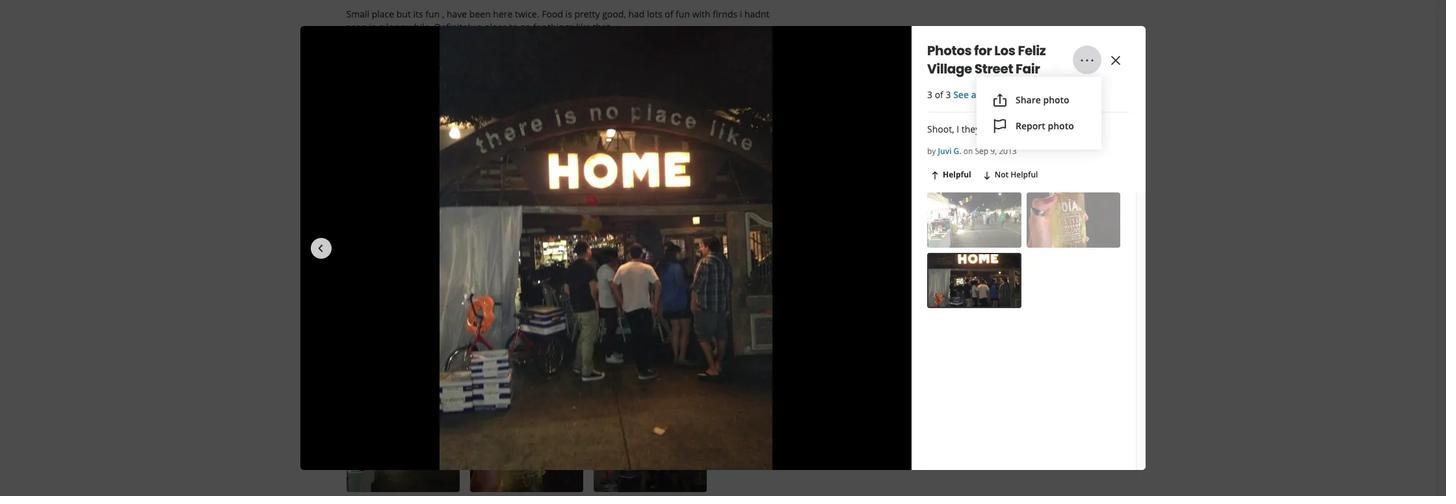 Task type: locate. For each thing, give the bounding box(es) containing it.
1 horizontal spatial it
[[613, 222, 618, 234]]

1 vertical spatial had
[[621, 222, 637, 234]]

were up the designs
[[510, 261, 531, 273]]

2 it from the left
[[613, 222, 618, 234]]

it's up effort.
[[560, 365, 572, 377]]

go left to,
[[534, 365, 544, 377]]

0 horizontal spatial it's
[[377, 365, 389, 377]]

you up personal
[[490, 326, 505, 338]]

special
[[457, 287, 486, 299]]

food up "comes"
[[404, 313, 424, 325]]

0 vertical spatial in
[[369, 21, 377, 33]]

my right the it.
[[398, 261, 411, 273]]

2 vertical spatial with
[[429, 287, 447, 299]]

for down the twice.
[[533, 21, 545, 33]]

2 vertical spatial food
[[409, 352, 429, 364]]

0 horizontal spatial here
[[446, 34, 465, 46]]

worth down places
[[505, 378, 530, 390]]

0 horizontal spatial and
[[346, 326, 363, 338]]

to up 'giving'
[[649, 287, 657, 299]]

a left long
[[379, 21, 384, 33]]

using
[[661, 235, 684, 247]]

here
[[493, 8, 513, 20], [446, 34, 465, 46]]

range
[[463, 313, 488, 325]]

in up would
[[369, 21, 377, 33]]

go inside small place but its fun , have been here twice. food is pretty good, had lots of fun with firnds i hadnt seen in a long while. definitely a place to go for things like that. i would probably come here again sometime,
[[520, 21, 531, 33]]

24 chevron left v2 image
[[313, 240, 328, 256]]

to
[[509, 21, 518, 33], [546, 222, 555, 234], [541, 235, 550, 247], [483, 248, 491, 260], [659, 248, 668, 260], [649, 287, 657, 299], [580, 313, 589, 325], [432, 326, 440, 338], [523, 365, 532, 377]]

alcohol.
[[434, 300, 467, 312]]

deserves
[[445, 209, 483, 221]]

1 horizontal spatial bracelets
[[655, 274, 694, 286]]

0 vertical spatial 2013
[[999, 146, 1017, 157]]

0 horizontal spatial helpful
[[943, 169, 972, 180]]

was
[[412, 222, 428, 234]]

from
[[571, 235, 592, 247], [728, 235, 749, 247], [490, 313, 511, 325]]

definitely
[[574, 365, 614, 377]]

1 vertical spatial by
[[683, 365, 693, 377]]

photo
[[1044, 94, 1070, 106], [1048, 120, 1074, 132]]

cool
[[495, 62, 512, 73]]

custom,
[[696, 261, 730, 273]]

vendors down warhead,
[[448, 261, 483, 273]]

which down the it.
[[384, 274, 409, 286]]

0 vertical spatial were
[[425, 235, 446, 247]]

healthy
[[376, 352, 407, 364]]

had inside small place but its fun , have been here twice. food is pretty good, had lots of fun with firnds i hadnt seen in a long while. definitely a place to go for things like that. i would probably come here again sometime,
[[629, 8, 645, 20]]

1 horizontal spatial place
[[484, 21, 507, 33]]

if left you're
[[695, 365, 701, 377]]

2 horizontal spatial place
[[625, 339, 648, 351]]

menu
[[977, 77, 1102, 150]]

2 horizontal spatial pretty
[[691, 326, 716, 338]]

2 vertical spatial for
[[510, 287, 522, 299]]

2013 down shoot, i they'll feed me, i'm moving in.
[[999, 146, 1017, 157]]

2 vertical spatial pretty
[[691, 326, 716, 338]]

'green
[[677, 339, 705, 351]]

1 vertical spatial were
[[510, 261, 531, 273]]

you down materials
[[696, 248, 712, 260]]

photo for report photo
[[1048, 120, 1074, 132]]

i left the got
[[669, 209, 672, 221]]

it
[[404, 222, 409, 234], [613, 222, 618, 234]]

vendors down "alcohol."
[[426, 313, 461, 325]]

0 vertical spatial you
[[696, 248, 712, 260]]

and down the samples.
[[346, 326, 363, 338]]

lulu
[[751, 261, 769, 273]]

materials
[[686, 235, 726, 247]]

0 vertical spatial bracelets
[[494, 248, 533, 260]]

with
[[412, 300, 432, 312]]

bracelets down according
[[494, 248, 533, 260]]

1 horizontal spatial of
[[665, 8, 673, 20]]

had left lots
[[629, 8, 645, 20]]

0 horizontal spatial bracelets
[[494, 248, 533, 260]]

1 it's from the left
[[377, 365, 389, 377]]

0 horizontal spatial been
[[469, 8, 491, 20]]

food down lulu
[[742, 274, 761, 286]]

1 vertical spatial when
[[743, 248, 767, 260]]

0 vertical spatial things
[[548, 21, 574, 33]]

1 horizontal spatial but
[[627, 209, 641, 221]]

photos element
[[463, 135, 497, 148]]

bracelets down gorgeous
[[655, 274, 694, 286]]

from down once
[[490, 313, 511, 325]]

you
[[370, 378, 386, 390]]

soda
[[735, 300, 755, 312]]

a down see,
[[555, 248, 561, 260]]

samples.
[[346, 313, 384, 325]]

0 vertical spatial with
[[692, 8, 711, 20]]

not helpful button
[[979, 167, 1041, 183]]

you up designs,
[[346, 261, 362, 273]]

by right stopping
[[683, 365, 693, 377]]

is down lulu
[[764, 274, 770, 286]]

fashioned
[[346, 300, 388, 312]]

while.
[[407, 21, 432, 33]]

bracelets
[[494, 248, 533, 260], [655, 274, 694, 286]]

to up anything at the bottom
[[580, 313, 589, 325]]

had up makers
[[621, 222, 637, 234]]

are
[[589, 300, 603, 312], [674, 326, 688, 338]]

kingdom
[[513, 119, 551, 132]]

0 horizontal spatial go
[[520, 21, 531, 33]]

0 horizontal spatial pretty
[[430, 222, 456, 234]]

and up interesting
[[484, 222, 500, 234]]

share photo
[[1016, 94, 1070, 106]]

1 vertical spatial pretty
[[430, 222, 456, 234]]

2 fun from the left
[[676, 8, 690, 20]]

not helpful
[[995, 169, 1038, 180]]

there up called
[[649, 326, 672, 338]]

2 horizontal spatial with
[[692, 8, 711, 20]]

0 horizontal spatial were
[[425, 235, 446, 247]]

dehydrate
[[660, 287, 703, 299]]

from up "cause"
[[571, 235, 592, 247]]

not
[[391, 365, 405, 377]]

9, down reviews element
[[440, 163, 447, 176]]

1 horizontal spatial 2013
[[999, 146, 1017, 157]]

0 vertical spatial by
[[927, 146, 936, 157]]

with left firnds
[[692, 8, 711, 20]]

things down the food on the left of page
[[548, 21, 574, 33]]

1 vertical spatial sep
[[422, 163, 437, 176]]

16 helpful v2 image
[[930, 170, 940, 181]]

but right time, in the left of the page
[[627, 209, 641, 221]]

0 vertical spatial find
[[532, 326, 549, 338]]

1 horizontal spatial it's
[[560, 365, 572, 377]]

but left its
[[397, 8, 411, 20]]

have
[[447, 8, 467, 20], [412, 274, 432, 286]]

0 horizontal spatial with
[[429, 287, 447, 299]]

of right lots
[[665, 8, 673, 20]]

a up "alcohol."
[[449, 287, 454, 299]]

1 horizontal spatial helpful
[[1011, 169, 1038, 180]]

1 horizontal spatial from
[[571, 235, 592, 247]]

here down definitely
[[446, 34, 465, 46]]

that's up umami
[[512, 300, 535, 312]]

might
[[389, 378, 413, 390]]

0 horizontal spatial for
[[510, 287, 522, 299]]

sep down 16 review v2 image
[[422, 163, 437, 176]]

i inside 'perhaps this street fair deserves a higher rating at any other time, but when i got there at around 9:00 at night, it was pretty dead, and according to the vendors, it had been that way all day. fortunately, there were still interesting things to see, from jewelry makers using materials from a disassembled nuclear warhead, to bracelets with a cause that's supposed to make you happy when you wear it. my favorite vendors there were noral clothing which makes gorgeous custom, and lulu designs, which have awesome vintage designs on high quality materials. bracelets music and food is also featured here, with a special area for the 21 & older crowd looking to dehydrate the old fashioned way. with alcohol. and once that's done, there are vendors giving away "healthy" soda samples. the food vendors range from umami burger, to traditional thai food. and if worse comes to worst, and you don't find anything on the street, there are pretty trendy restaurants on the sidewalk. my personal favorite, is a thai vegan place called 'green leaves vegan,' selling healthy food at very reasonable prices. even if it's not the most exciting of places to go to, it's definitely worth stopping by if you're in the area. you might find a small treasure worth the effort.'
[[669, 209, 672, 221]]

and
[[470, 300, 487, 312], [346, 326, 363, 338]]

photos for los feliz village street fair
[[927, 42, 1046, 78]]

1 horizontal spatial pretty
[[575, 8, 600, 20]]

and
[[484, 222, 500, 234], [732, 261, 749, 273], [723, 274, 739, 286], [471, 326, 487, 338]]

1 vertical spatial but
[[627, 209, 641, 221]]

a up lulu
[[751, 235, 756, 247]]

featured
[[366, 287, 402, 299]]

0 vertical spatial pretty
[[575, 8, 600, 20]]

report
[[1016, 120, 1046, 132]]

for inside photos for los feliz village street fair
[[974, 42, 992, 60]]

sep down they'll
[[975, 146, 989, 157]]

called
[[650, 339, 675, 351]]

2 horizontal spatial of
[[935, 88, 944, 101]]

1 horizontal spatial my
[[469, 339, 482, 351]]

pretty
[[575, 8, 600, 20], [430, 222, 456, 234], [691, 326, 716, 338]]

0 vertical spatial for
[[533, 21, 545, 33]]

way
[[683, 222, 699, 234]]

1 vertical spatial you
[[346, 261, 362, 273]]

in right you're
[[732, 365, 740, 377]]

0 horizontal spatial things
[[513, 235, 539, 247]]

with up "alcohol."
[[429, 287, 447, 299]]

traditional
[[591, 313, 635, 325]]

on right g.
[[964, 146, 973, 157]]

0 vertical spatial i
[[346, 34, 349, 46]]

menu image
[[1080, 53, 1095, 68]]

but
[[397, 8, 411, 20], [627, 209, 641, 221]]

been up makers
[[639, 222, 661, 234]]

which up the quality
[[597, 261, 622, 273]]

with up noral
[[535, 248, 553, 260]]

fun right lots
[[676, 8, 690, 20]]

by left the juvi
[[927, 146, 936, 157]]

prices.
[[512, 352, 540, 364]]

looking
[[615, 287, 646, 299]]

the down 'any'
[[558, 222, 571, 234]]

16 photos v2 image
[[463, 136, 474, 146]]

me,
[[1010, 123, 1026, 135]]

1 vertical spatial my
[[469, 339, 482, 351]]

find up the favorite,
[[532, 326, 549, 338]]

anything
[[551, 326, 588, 338]]

things down according
[[513, 235, 539, 247]]

that's down jewelry
[[590, 248, 613, 260]]

things inside small place but its fun , have been here twice. food is pretty good, had lots of fun with firnds i hadnt seen in a long while. definitely a place to go for things like that. i would probably come here again sometime,
[[548, 21, 574, 33]]

0 horizontal spatial have
[[412, 274, 432, 286]]

that's
[[590, 248, 613, 260], [512, 300, 535, 312]]

awesome
[[434, 274, 475, 286]]

0 vertical spatial when
[[644, 209, 667, 221]]

pretty down fair
[[430, 222, 456, 234]]

sometime,
[[493, 34, 538, 46]]

here left the twice.
[[493, 8, 513, 20]]

all inside 'perhaps this street fair deserves a higher rating at any other time, but when i got there at around 9:00 at night, it was pretty dead, and according to the vendors, it had been that way all day. fortunately, there were still interesting things to see, from jewelry makers using materials from a disassembled nuclear warhead, to bracelets with a cause that's supposed to make you happy when you wear it. my favorite vendors there were noral clothing which makes gorgeous custom, and lulu designs, which have awesome vintage designs on high quality materials. bracelets music and food is also featured here, with a special area for the 21 & older crowd looking to dehydrate the old fashioned way. with alcohol. and once that's done, there are vendors giving away "healthy" soda samples. the food vendors range from umami burger, to traditional thai food. and if worse comes to worst, and you don't find anything on the street, there are pretty trendy restaurants on the sidewalk. my personal favorite, is a thai vegan place called 'green leaves vegan,' selling healthy food at very reasonable prices. even if it's not the most exciting of places to go to, it's definitely worth stopping by if you're in the area. you might find a small treasure worth the effort.'
[[702, 222, 711, 234]]

fortunately,
[[346, 235, 397, 247]]

0 horizontal spatial all
[[702, 222, 711, 234]]

juvi
[[938, 146, 952, 157]]

0 vertical spatial here
[[493, 8, 513, 20]]

1 horizontal spatial go
[[534, 365, 544, 377]]

0 vertical spatial go
[[520, 21, 531, 33]]

place up long
[[372, 8, 394, 20]]

0 vertical spatial had
[[629, 8, 645, 20]]

9,
[[991, 146, 997, 157], [440, 163, 447, 176]]

for left los
[[974, 42, 992, 60]]

if
[[366, 326, 371, 338], [369, 365, 374, 377], [695, 365, 701, 377]]

have up here, on the bottom left of page
[[412, 274, 432, 286]]

crowd
[[587, 287, 613, 299]]

0 horizontal spatial thai
[[577, 339, 595, 351]]

in
[[369, 21, 377, 33], [732, 365, 740, 377]]

i inside small place but its fun , have been here twice. food is pretty good, had lots of fun with firnds i hadnt seen in a long while. definitely a place to go for things like that. i would probably come here again sometime,
[[346, 34, 349, 46]]

0 horizontal spatial which
[[384, 274, 409, 286]]

very
[[442, 352, 460, 364]]

lots
[[647, 8, 663, 20]]

fair
[[1016, 60, 1040, 78]]

0 horizontal spatial 3
[[927, 88, 933, 101]]

food
[[542, 8, 563, 20]]

all right see
[[971, 88, 982, 101]]

hadnt
[[745, 8, 770, 20]]

1 vertical spatial go
[[534, 365, 544, 377]]

place inside 'perhaps this street fair deserves a higher rating at any other time, but when i got there at around 9:00 at night, it was pretty dead, and according to the vendors, it had been that way all day. fortunately, there were still interesting things to see, from jewelry makers using materials from a disassembled nuclear warhead, to bracelets with a cause that's supposed to make you happy when you wear it. my favorite vendors there were noral clothing which makes gorgeous custom, and lulu designs, which have awesome vintage designs on high quality materials. bracelets music and food is also featured here, with a special area for the 21 & older crowd looking to dehydrate the old fashioned way. with alcohol. and once that's done, there are vendors giving away "healthy" soda samples. the food vendors range from umami burger, to traditional thai food. and if worse comes to worst, and you don't find anything on the street, there are pretty trendy restaurants on the sidewalk. my personal favorite, is a thai vegan place called 'green leaves vegan,' selling healthy food at very reasonable prices. even if it's not the most exciting of places to go to, it's definitely worth stopping by if you're in the area. you might find a small treasure worth the effort.'
[[625, 339, 648, 351]]

1 horizontal spatial were
[[510, 261, 531, 273]]

1 vertical spatial and
[[346, 326, 363, 338]]

2 horizontal spatial for
[[974, 42, 992, 60]]

higher
[[493, 209, 520, 221]]

1 horizontal spatial all
[[971, 88, 982, 101]]

were up nuclear
[[425, 235, 446, 247]]

reviews element
[[430, 135, 458, 148]]

and down happy
[[732, 261, 749, 273]]

1 vertical spatial of
[[935, 88, 944, 101]]

been up again at left top
[[469, 8, 491, 20]]

thai down 'giving'
[[637, 313, 655, 325]]

at up day.
[[716, 209, 724, 221]]

1 horizontal spatial are
[[674, 326, 688, 338]]

i left they'll
[[957, 123, 959, 135]]

see,
[[552, 235, 569, 247]]

0 horizontal spatial it
[[404, 222, 409, 234]]

pretty up like
[[575, 8, 600, 20]]

time,
[[603, 209, 625, 221]]

place down street, on the left bottom of page
[[625, 339, 648, 351]]

thai
[[637, 313, 655, 325], [577, 339, 595, 351]]

2013 down "16 photos v2"
[[450, 163, 470, 176]]

had inside 'perhaps this street fair deserves a higher rating at any other time, but when i got there at around 9:00 at night, it was pretty dead, and according to the vendors, it had been that way all day. fortunately, there were still interesting things to see, from jewelry makers using materials from a disassembled nuclear warhead, to bracelets with a cause that's supposed to make you happy when you wear it. my favorite vendors there were noral clothing which makes gorgeous custom, and lulu designs, which have awesome vintage designs on high quality materials. bracelets music and food is also featured here, with a special area for the 21 & older crowd looking to dehydrate the old fashioned way. with alcohol. and once that's done, there are vendors giving away "healthy" soda samples. the food vendors range from umami burger, to traditional thai food. and if worse comes to worst, and you don't find anything on the street, there are pretty trendy restaurants on the sidewalk. my personal favorite, is a thai vegan place called 'green leaves vegan,' selling healthy food at very reasonable prices. even if it's not the most exciting of places to go to, it's definitely worth stopping by if you're in the area. you might find a small treasure worth the effort.'
[[621, 222, 637, 234]]

1 horizontal spatial when
[[743, 248, 767, 260]]

photos
[[927, 42, 972, 60]]

1 horizontal spatial you
[[490, 326, 505, 338]]

the down the designs
[[524, 287, 538, 299]]

elite
[[436, 107, 450, 116]]

0 vertical spatial sep
[[975, 146, 989, 157]]

all up materials
[[702, 222, 711, 234]]

is right the food on the left of page
[[566, 8, 572, 20]]

it's
[[377, 365, 389, 377], [560, 365, 572, 377]]

selling
[[346, 352, 373, 364]]

by inside 'perhaps this street fair deserves a higher rating at any other time, but when i got there at around 9:00 at night, it was pretty dead, and according to the vendors, it had been that way all day. fortunately, there were still interesting things to see, from jewelry makers using materials from a disassembled nuclear warhead, to bracelets with a cause that's supposed to make you happy when you wear it. my favorite vendors there were noral clothing which makes gorgeous custom, and lulu designs, which have awesome vintage designs on high quality materials. bracelets music and food is also featured here, with a special area for the 21 & older crowd looking to dehydrate the old fashioned way. with alcohol. and once that's done, there are vendors giving away "healthy" soda samples. the food vendors range from umami burger, to traditional thai food. and if worse comes to worst, and you don't find anything on the street, there are pretty trendy restaurants on the sidewalk. my personal favorite, is a thai vegan place called 'green leaves vegan,' selling healthy food at very reasonable prices. even if it's not the most exciting of places to go to, it's definitely worth stopping by if you're in the area. you might find a small treasure worth the effort.'
[[683, 365, 693, 377]]

when up that
[[644, 209, 667, 221]]

and up old
[[723, 274, 739, 286]]

9, down feed at top
[[991, 146, 997, 157]]

helpful
[[943, 169, 972, 180], [1011, 169, 1038, 180]]

i'm
[[1029, 123, 1042, 135]]

1 horizontal spatial for
[[533, 21, 545, 33]]

2013
[[999, 146, 1017, 157], [450, 163, 470, 176]]

place up again at left top
[[484, 21, 507, 33]]

of inside 'perhaps this street fair deserves a higher rating at any other time, but when i got there at around 9:00 at night, it was pretty dead, and according to the vendors, it had been that way all day. fortunately, there were still interesting things to see, from jewelry makers using materials from a disassembled nuclear warhead, to bracelets with a cause that's supposed to make you happy when you wear it. my favorite vendors there were noral clothing which makes gorgeous custom, and lulu designs, which have awesome vintage designs on high quality materials. bracelets music and food is also featured here, with a special area for the 21 & older crowd looking to dehydrate the old fashioned way. with alcohol. and once that's done, there are vendors giving away "healthy" soda samples. the food vendors range from umami burger, to traditional thai food. and if worse comes to worst, and you don't find anything on the street, there are pretty trendy restaurants on the sidewalk. my personal favorite, is a thai vegan place called 'green leaves vegan,' selling healthy food at very reasonable prices. even if it's not the most exciting of places to go to, it's definitely worth stopping by if you're in the area. you might find a small treasure worth the effort.'
[[483, 365, 491, 377]]

0 vertical spatial have
[[447, 8, 467, 20]]

1 horizontal spatial worth
[[616, 365, 641, 377]]

0 horizontal spatial place
[[372, 8, 394, 20]]

and down range
[[471, 326, 487, 338]]

in inside 'perhaps this street fair deserves a higher rating at any other time, but when i got there at around 9:00 at night, it was pretty dead, and according to the vendors, it had been that way all day. fortunately, there were still interesting things to see, from jewelry makers using materials from a disassembled nuclear warhead, to bracelets with a cause that's supposed to make you happy when you wear it. my favorite vendors there were noral clothing which makes gorgeous custom, and lulu designs, which have awesome vintage designs on high quality materials. bracelets music and food is also featured here, with a special area for the 21 & older crowd looking to dehydrate the old fashioned way. with alcohol. and once that's done, there are vendors giving away "healthy" soda samples. the food vendors range from umami burger, to traditional thai food. and if worse comes to worst, and you don't find anything on the street, there are pretty trendy restaurants on the sidewalk. my personal favorite, is a thai vegan place called 'green leaves vegan,' selling healthy food at very reasonable prices. even if it's not the most exciting of places to go to, it's definitely worth stopping by if you're in the area. you might find a small treasure worth the effort.'
[[732, 365, 740, 377]]

it's up you
[[377, 365, 389, 377]]

1 horizontal spatial in
[[732, 365, 740, 377]]

the down vegan,'
[[742, 365, 756, 377]]

food up the most on the bottom
[[409, 352, 429, 364]]

0 vertical spatial all
[[971, 88, 982, 101]]

0 horizontal spatial find
[[416, 378, 432, 390]]

g.
[[954, 146, 962, 157]]

vegan,'
[[739, 339, 769, 351]]

helpful right not
[[1011, 169, 1038, 180]]

0 vertical spatial that's
[[590, 248, 613, 260]]

0 horizontal spatial 9,
[[440, 163, 447, 176]]

feliz
[[1018, 42, 1046, 60]]

1 vertical spatial that's
[[512, 300, 535, 312]]

but inside small place but its fun , have been here twice. food is pretty good, had lots of fun with firnds i hadnt seen in a long while. definitely a place to go for things like that. i would probably come here again sometime,
[[397, 8, 411, 20]]

find down the most on the bottom
[[416, 378, 432, 390]]

got
[[674, 209, 688, 221]]

food.
[[658, 313, 680, 325]]

for inside 'perhaps this street fair deserves a higher rating at any other time, but when i got there at around 9:00 at night, it was pretty dead, and according to the vendors, it had been that way all day. fortunately, there were still interesting things to see, from jewelry makers using materials from a disassembled nuclear warhead, to bracelets with a cause that's supposed to make you happy when you wear it. my favorite vendors there were noral clothing which makes gorgeous custom, and lulu designs, which have awesome vintage designs on high quality materials. bracelets music and food is also featured here, with a special area for the 21 & older crowd looking to dehydrate the old fashioned way. with alcohol. and once that's done, there are vendors giving away "healthy" soda samples. the food vendors range from umami burger, to traditional thai food. and if worse comes to worst, and you don't find anything on the street, there are pretty trendy restaurants on the sidewalk. my personal favorite, is a thai vegan place called 'green leaves vegan,' selling healthy food at very reasonable prices. even if it's not the most exciting of places to go to, it's definitely worth stopping by if you're in the area. you might find a small treasure worth the effort.'
[[510, 287, 522, 299]]

1 fun from the left
[[426, 8, 440, 20]]



Task type: vqa. For each thing, say whether or not it's contained in the screenshot.
open now button
no



Task type: describe. For each thing, give the bounding box(es) containing it.
24 share v2 image
[[992, 92, 1008, 108]]

makes
[[624, 261, 652, 273]]

at up the most on the bottom
[[431, 352, 440, 364]]

make
[[671, 248, 694, 260]]

on up 21
[[545, 274, 556, 286]]

for inside small place but its fun , have been here twice. food is pretty good, had lots of fun with firnds i hadnt seen in a long while. definitely a place to go for things like that. i would probably come here again sometime,
[[533, 21, 545, 33]]

to,
[[547, 365, 558, 377]]

0 horizontal spatial sep
[[422, 163, 437, 176]]

personal
[[484, 339, 521, 351]]

the down "comes"
[[411, 339, 425, 351]]

to left see,
[[541, 235, 550, 247]]

been inside small place but its fun , have been here twice. food is pretty good, had lots of fun with firnds i hadnt seen in a long while. definitely a place to go for things like that. i would probably come here again sometime,
[[469, 8, 491, 20]]

,
[[442, 8, 444, 20]]

come
[[420, 34, 443, 46]]

night,
[[377, 222, 401, 234]]

been inside 'perhaps this street fair deserves a higher rating at any other time, but when i got there at around 9:00 at night, it was pretty dead, and according to the vendors, it had been that way all day. fortunately, there were still interesting things to see, from jewelry makers using materials from a disassembled nuclear warhead, to bracelets with a cause that's supposed to make you happy when you wear it. my favorite vendors there were noral clothing which makes gorgeous custom, and lulu designs, which have awesome vintage designs on high quality materials. bracelets music and food is also featured here, with a special area for the 21 & older crowd looking to dehydrate the old fashioned way. with alcohol. and once that's done, there are vendors giving away "healthy" soda samples. the food vendors range from umami burger, to traditional thai food. and if worse comes to worst, and you don't find anything on the street, there are pretty trendy restaurants on the sidewalk. my personal favorite, is a thai vegan place called 'green leaves vegan,' selling healthy food at very reasonable prices. even if it's not the most exciting of places to go to, it's definitely worth stopping by if you're in the area. you might find a small treasure worth the effort.'
[[639, 222, 661, 234]]

the right the not
[[408, 365, 422, 377]]

pretty inside small place but its fun , have been here twice. food is pretty good, had lots of fun with firnds i hadnt seen in a long while. definitely a place to go for things like that. i would probably come here again sometime,
[[575, 8, 600, 20]]

1 vertical spatial food
[[404, 313, 424, 325]]

on up healthy at left
[[398, 339, 409, 351]]

0 horizontal spatial worth
[[505, 378, 530, 390]]

according
[[503, 222, 544, 234]]

2 vertical spatial vendors
[[426, 313, 461, 325]]

16 nothelpful v2 image
[[982, 170, 992, 181]]

effort.
[[549, 378, 575, 390]]

a left higher in the left top of the page
[[485, 209, 490, 221]]

1 horizontal spatial here
[[493, 8, 513, 20]]

that.
[[593, 21, 613, 33]]

"healthy"
[[693, 300, 732, 312]]

2 helpful from the left
[[1011, 169, 1038, 180]]

wear
[[364, 261, 385, 273]]

not
[[995, 169, 1009, 180]]

1 vertical spatial which
[[384, 274, 409, 286]]

2 3 from the left
[[946, 88, 951, 101]]

1 vertical spatial 2013
[[450, 163, 470, 176]]

clothing
[[559, 261, 594, 273]]

at left 'any'
[[550, 209, 558, 221]]

0 vertical spatial 9,
[[991, 146, 997, 157]]

a down anything at the bottom
[[570, 339, 575, 351]]

funny button
[[414, 58, 466, 78]]

1 horizontal spatial sep
[[975, 146, 989, 157]]

interesting
[[465, 235, 510, 247]]

1 horizontal spatial thai
[[637, 313, 655, 325]]

3 of 3 see all photos
[[927, 88, 1015, 101]]

this
[[384, 209, 399, 221]]

have inside 'perhaps this street fair deserves a higher rating at any other time, but when i got there at around 9:00 at night, it was pretty dead, and according to the vendors, it had been that way all day. fortunately, there were still interesting things to see, from jewelry makers using materials from a disassembled nuclear warhead, to bracelets with a cause that's supposed to make you happy when you wear it. my favorite vendors there were noral clothing which makes gorgeous custom, and lulu designs, which have awesome vintage designs on high quality materials. bracelets music and food is also featured here, with a special area for the 21 & older crowd looking to dehydrate the old fashioned way. with alcohol. and once that's done, there are vendors giving away "healthy" soda samples. the food vendors range from umami burger, to traditional thai food. and if worse comes to worst, and you don't find anything on the street, there are pretty trendy restaurants on the sidewalk. my personal favorite, is a thai vegan place called 'green leaves vegan,' selling healthy food at very reasonable prices. even if it's not the most exciting of places to go to, it's definitely worth stopping by if you're in the area. you might find a small treasure worth the effort.'
[[412, 274, 432, 286]]

in.
[[1078, 123, 1088, 135]]

1 vertical spatial bracelets
[[655, 274, 694, 286]]

rating
[[522, 209, 547, 221]]

1 horizontal spatial that's
[[590, 248, 613, 260]]

24 close v2 image
[[1108, 53, 1124, 68]]

at up fortunately,
[[367, 222, 375, 234]]

things inside 'perhaps this street fair deserves a higher rating at any other time, but when i got there at around 9:00 at night, it was pretty dead, and according to the vendors, it had been that way all day. fortunately, there were still interesting things to see, from jewelry makers using materials from a disassembled nuclear warhead, to bracelets with a cause that's supposed to make you happy when you wear it. my favorite vendors there were noral clothing which makes gorgeous custom, and lulu designs, which have awesome vintage designs on high quality materials. bracelets music and food is also featured here, with a special area for the 21 & older crowd looking to dehydrate the old fashioned way. with alcohol. and once that's done, there are vendors giving away "healthy" soda samples. the food vendors range from umami burger, to traditional thai food. and if worse comes to worst, and you don't find anything on the street, there are pretty trendy restaurants on the sidewalk. my personal favorite, is a thai vegan place called 'green leaves vegan,' selling healthy food at very reasonable prices. even if it's not the most exciting of places to go to, it's definitely worth stopping by if you're in the area. you might find a small treasure worth the effort.'
[[513, 235, 539, 247]]

if up restaurants
[[366, 326, 371, 338]]

quality
[[579, 274, 608, 286]]

have inside small place but its fun , have been here twice. food is pretty good, had lots of fun with firnds i hadnt seen in a long while. definitely a place to go for things like that. i would probably come here again sometime,
[[447, 8, 467, 20]]

0 vertical spatial place
[[372, 8, 394, 20]]

small
[[442, 378, 464, 390]]

streatham,
[[396, 119, 442, 132]]

los
[[995, 42, 1016, 60]]

there down older
[[564, 300, 587, 312]]

2 it's from the left
[[560, 365, 572, 377]]

street
[[401, 209, 426, 221]]

16 review v2 image
[[430, 136, 440, 146]]

there down was
[[400, 235, 422, 247]]

if up you
[[369, 365, 374, 377]]

jewelry
[[594, 235, 625, 247]]

cool button
[[474, 58, 520, 78]]

with inside small place but its fun , have been here twice. food is pretty good, had lots of fun with firnds i hadnt seen in a long while. definitely a place to go for things like that. i would probably come here again sometime,
[[692, 8, 711, 20]]

go inside 'perhaps this street fair deserves a higher rating at any other time, but when i got there at around 9:00 at night, it was pretty dead, and according to the vendors, it had been that way all day. fortunately, there were still interesting things to see, from jewelry makers using materials from a disassembled nuclear warhead, to bracelets with a cause that's supposed to make you happy when you wear it. my favorite vendors there were noral clothing which makes gorgeous custom, and lulu designs, which have awesome vintage designs on high quality materials. bracelets music and food is also featured here, with a special area for the 21 & older crowd looking to dehydrate the old fashioned way. with alcohol. and once that's done, there are vendors giving away "healthy" soda samples. the food vendors range from umami burger, to traditional thai food. and if worse comes to worst, and you don't find anything on the street, there are pretty trendy restaurants on the sidewalk. my personal favorite, is a thai vegan place called 'green leaves vegan,' selling healthy food at very reasonable prices. even if it's not the most exciting of places to go to, it's definitely worth stopping by if you're in the area. you might find a small treasure worth the effort.'
[[534, 365, 544, 377]]

the up "healthy"
[[706, 287, 720, 299]]

long
[[387, 21, 405, 33]]

helpful button
[[927, 167, 974, 183]]

once
[[489, 300, 510, 312]]

trendy
[[718, 326, 746, 338]]

area
[[488, 287, 507, 299]]

definitely
[[434, 21, 475, 33]]

9:00
[[346, 222, 364, 234]]

a up again at left top
[[477, 21, 482, 33]]

also
[[346, 287, 364, 299]]

1 vertical spatial here
[[446, 34, 465, 46]]

1 helpful from the left
[[943, 169, 972, 180]]

restaurants
[[346, 339, 395, 351]]

worst,
[[443, 326, 469, 338]]

street,
[[620, 326, 647, 338]]

nuclear
[[407, 248, 439, 260]]

1 horizontal spatial find
[[532, 326, 549, 338]]

would
[[351, 34, 377, 46]]

1 it from the left
[[404, 222, 409, 234]]

2 vertical spatial you
[[490, 326, 505, 338]]

old
[[722, 287, 735, 299]]

1 vertical spatial 9,
[[440, 163, 447, 176]]

don't
[[508, 326, 530, 338]]

2 horizontal spatial you
[[696, 248, 712, 260]]

1 horizontal spatial which
[[597, 261, 622, 273]]

around
[[726, 209, 757, 221]]

0 horizontal spatial that's
[[512, 300, 535, 312]]

0 vertical spatial vendors
[[448, 261, 483, 273]]

any
[[560, 209, 575, 221]]

the up vegan at the left of page
[[604, 326, 618, 338]]

there up vintage
[[485, 261, 508, 273]]

london,
[[445, 119, 480, 132]]

24 flag v2 image
[[992, 118, 1008, 134]]

is inside small place but its fun , have been here twice. food is pretty good, had lots of fun with firnds i hadnt seen in a long while. definitely a place to go for things like that. i would probably come here again sometime,
[[566, 8, 572, 20]]

united
[[482, 119, 510, 132]]

vendors,
[[574, 222, 610, 234]]

photos
[[984, 88, 1015, 101]]

you're
[[703, 365, 730, 377]]

report photo
[[1016, 120, 1074, 132]]

gorgeous
[[654, 261, 694, 273]]

vintage
[[477, 274, 508, 286]]

0 horizontal spatial my
[[398, 261, 411, 273]]

0 horizontal spatial when
[[644, 209, 667, 221]]

but inside 'perhaps this street fair deserves a higher rating at any other time, but when i got there at around 9:00 at night, it was pretty dead, and according to the vendors, it had been that way all day. fortunately, there were still interesting things to see, from jewelry makers using materials from a disassembled nuclear warhead, to bracelets with a cause that's supposed to make you happy when you wear it. my favorite vendors there were noral clothing which makes gorgeous custom, and lulu designs, which have awesome vintage designs on high quality materials. bracelets music and food is also featured here, with a special area for the 21 & older crowd looking to dehydrate the old fashioned way. with alcohol. and once that's done, there are vendors giving away "healthy" soda samples. the food vendors range from umami burger, to traditional thai food. and if worse comes to worst, and you don't find anything on the street, there are pretty trendy restaurants on the sidewalk. my personal favorite, is a thai vegan place called 'green leaves vegan,' selling healthy food at very reasonable prices. even if it's not the most exciting of places to go to, it's definitely worth stopping by if you're in the area. you might find a small treasure worth the effort.'
[[627, 209, 641, 221]]

1 horizontal spatial and
[[470, 300, 487, 312]]

designs
[[510, 274, 543, 286]]

to down interesting
[[483, 248, 491, 260]]

feed
[[989, 123, 1008, 135]]

on up vegan at the left of page
[[590, 326, 601, 338]]

away
[[669, 300, 691, 312]]

firnds
[[713, 8, 738, 20]]

the left effort.
[[532, 378, 546, 390]]

1 3 from the left
[[927, 88, 933, 101]]

dead,
[[458, 222, 482, 234]]

0 vertical spatial food
[[742, 274, 761, 286]]

designs,
[[346, 274, 382, 286]]

share photo button
[[987, 87, 1091, 113]]

places
[[494, 365, 521, 377]]

menu containing share photo
[[977, 77, 1102, 150]]

they'll
[[962, 123, 987, 135]]

to inside small place but its fun , have been here twice. food is pretty good, had lots of fun with firnds i hadnt seen in a long while. definitely a place to go for things like that. i would probably come here again sometime,
[[509, 21, 518, 33]]

16 cool v2 image
[[482, 62, 493, 72]]

reasonable
[[462, 352, 510, 364]]

materials.
[[610, 274, 652, 286]]

1 vertical spatial are
[[674, 326, 688, 338]]

favorite,
[[523, 339, 558, 351]]

see
[[954, 88, 969, 101]]

to up see,
[[546, 222, 555, 234]]

small place but its fun , have been here twice. food is pretty good, had lots of fun with firnds i hadnt seen in a long while. definitely a place to go for things like that. i would probably come here again sometime,
[[346, 8, 770, 46]]

of inside small place but its fun , have been here twice. food is pretty good, had lots of fun with firnds i hadnt seen in a long while. definitely a place to go for things like that. i would probably come here again sometime,
[[665, 8, 673, 20]]

to down using
[[659, 248, 668, 260]]

leaves
[[707, 339, 736, 351]]

photo for share photo
[[1044, 94, 1070, 106]]

2 vertical spatial is
[[561, 339, 567, 351]]

vegan
[[597, 339, 623, 351]]

0 horizontal spatial from
[[490, 313, 511, 325]]

comes
[[401, 326, 429, 338]]

sep 9, 2013
[[422, 163, 470, 176]]

1 horizontal spatial with
[[535, 248, 553, 260]]

0 horizontal spatial are
[[589, 300, 603, 312]]

23
[[452, 107, 460, 116]]

1 vertical spatial vendors
[[605, 300, 640, 312]]

6466
[[476, 135, 497, 147]]

2 horizontal spatial from
[[728, 235, 749, 247]]

i
[[740, 8, 742, 20]]

there up way
[[690, 209, 713, 221]]

in inside small place but its fun , have been here twice. food is pretty good, had lots of fun with firnds i hadnt seen in a long while. definitely a place to go for things like that. i would probably come here again sometime,
[[369, 21, 377, 33]]

makers
[[627, 235, 659, 247]]

2 horizontal spatial i
[[957, 123, 959, 135]]

shoot, i they'll feed me, i'm moving in.
[[927, 123, 1088, 135]]

&
[[553, 287, 560, 299]]

to down prices. at the bottom left of the page
[[523, 365, 532, 377]]

day.
[[714, 222, 731, 234]]

0 vertical spatial worth
[[616, 365, 641, 377]]

high
[[559, 274, 577, 286]]

1 vertical spatial is
[[764, 274, 770, 286]]

a down the most on the bottom
[[434, 378, 440, 390]]

good,
[[602, 8, 626, 20]]

happy
[[714, 248, 741, 260]]

stopping
[[643, 365, 680, 377]]

street
[[975, 60, 1013, 78]]

small
[[346, 8, 369, 20]]

way.
[[391, 300, 410, 312]]

to up sidewalk.
[[432, 326, 440, 338]]



